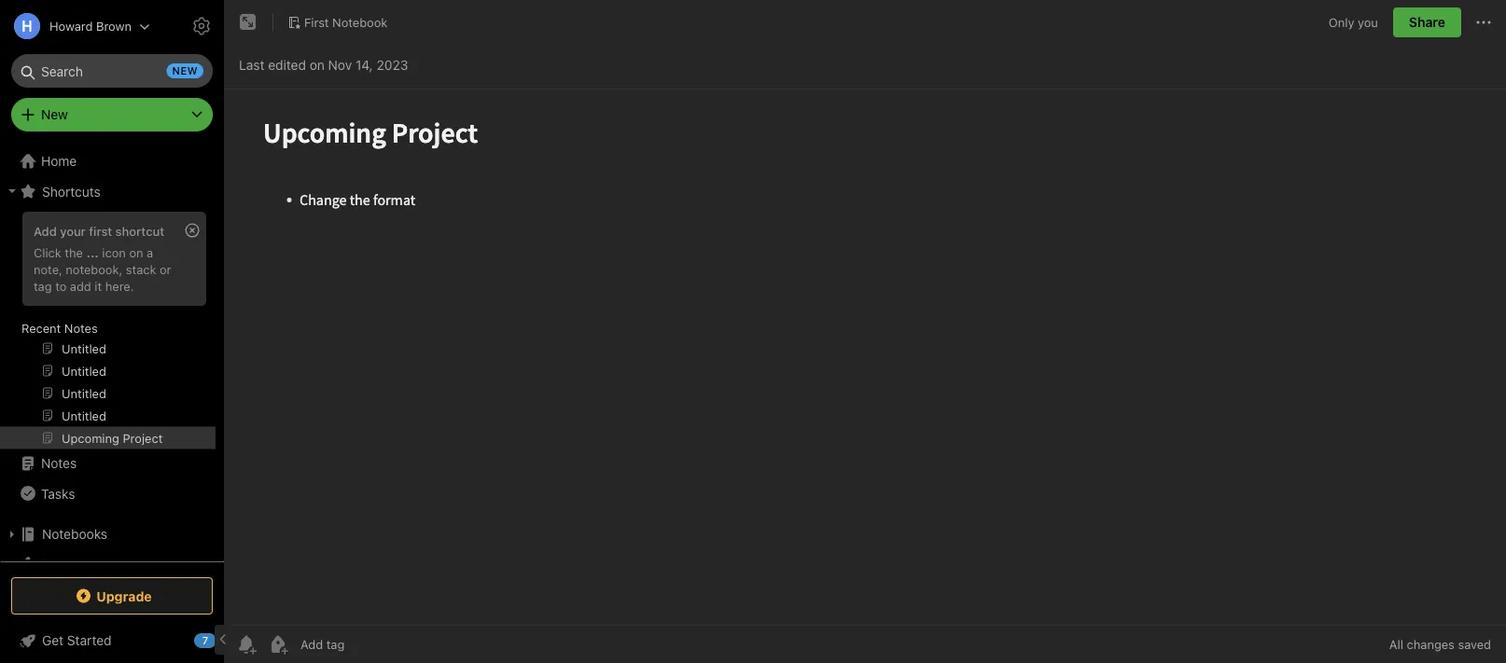Task type: locate. For each thing, give the bounding box(es) containing it.
1 vertical spatial on
[[129, 245, 143, 259]]

more actions image
[[1472, 11, 1495, 34]]

get started
[[42, 633, 112, 648]]

all changes saved
[[1389, 638, 1491, 652]]

click the ...
[[34, 245, 99, 259]]

shortcuts
[[42, 184, 101, 199]]

here.
[[105, 279, 134, 293]]

howard brown
[[49, 19, 132, 33]]

1 horizontal spatial on
[[310, 57, 325, 73]]

notes
[[64, 321, 98, 335], [41, 456, 77, 471]]

you
[[1358, 15, 1378, 29]]

a
[[147, 245, 153, 259]]

to
[[55, 279, 67, 293]]

settings image
[[190, 15, 213, 37]]

only you
[[1329, 15, 1378, 29]]

started
[[67, 633, 112, 648]]

stack
[[126, 262, 156, 276]]

nov
[[328, 57, 352, 73]]

howard
[[49, 19, 93, 33]]

on
[[310, 57, 325, 73], [129, 245, 143, 259]]

notebook
[[332, 15, 388, 29]]

group
[[0, 206, 216, 456]]

tags button
[[0, 550, 216, 579]]

click
[[34, 245, 61, 259]]

on left nov
[[310, 57, 325, 73]]

notebooks
[[42, 527, 107, 542]]

2023
[[376, 57, 408, 73]]

new
[[41, 107, 68, 122]]

upgrade
[[96, 589, 152, 604]]

on inside icon on a note, notebook, stack or tag to add it here.
[[129, 245, 143, 259]]

icon on a note, notebook, stack or tag to add it here.
[[34, 245, 171, 293]]

last edited on nov 14, 2023
[[239, 57, 408, 73]]

expand notebooks image
[[5, 527, 20, 542]]

tree containing home
[[0, 146, 224, 650]]

notes right recent
[[64, 321, 98, 335]]

new search field
[[24, 54, 203, 88]]

first notebook button
[[281, 9, 394, 35]]

notes up tasks
[[41, 456, 77, 471]]

0 horizontal spatial on
[[129, 245, 143, 259]]

new button
[[11, 98, 213, 132]]

shortcuts button
[[0, 176, 216, 206]]

on left a
[[129, 245, 143, 259]]

tasks button
[[0, 479, 216, 509]]

tree
[[0, 146, 224, 650]]

saved
[[1458, 638, 1491, 652]]

Search text field
[[24, 54, 200, 88]]

add
[[70, 279, 91, 293]]

0 vertical spatial on
[[310, 57, 325, 73]]

0 vertical spatial notes
[[64, 321, 98, 335]]

add your first shortcut
[[34, 224, 164, 238]]

the
[[65, 245, 83, 259]]

notebook,
[[66, 262, 122, 276]]

share
[[1409, 14, 1445, 30]]

only
[[1329, 15, 1354, 29]]



Task type: vqa. For each thing, say whether or not it's contained in the screenshot.
Main Element
no



Task type: describe. For each thing, give the bounding box(es) containing it.
changes
[[1407, 638, 1455, 652]]

tags
[[42, 557, 70, 572]]

new
[[172, 65, 198, 77]]

all
[[1389, 638, 1403, 652]]

tasks
[[41, 486, 75, 501]]

1 vertical spatial notes
[[41, 456, 77, 471]]

shortcut
[[115, 224, 164, 238]]

first
[[304, 15, 329, 29]]

last
[[239, 57, 264, 73]]

home
[[41, 153, 77, 169]]

share button
[[1393, 7, 1461, 37]]

add tag image
[[267, 634, 289, 656]]

brown
[[96, 19, 132, 33]]

it
[[95, 279, 102, 293]]

add a reminder image
[[235, 634, 258, 656]]

upgrade button
[[11, 578, 213, 615]]

get
[[42, 633, 64, 648]]

note window element
[[224, 0, 1506, 663]]

add
[[34, 224, 57, 238]]

Note Editor text field
[[224, 90, 1506, 625]]

7
[[202, 635, 208, 647]]

or
[[160, 262, 171, 276]]

notebooks link
[[0, 520, 216, 550]]

More actions field
[[1472, 7, 1495, 37]]

notes link
[[0, 449, 216, 479]]

note,
[[34, 262, 62, 276]]

notes inside group
[[64, 321, 98, 335]]

click to collapse image
[[217, 629, 231, 651]]

tag
[[34, 279, 52, 293]]

recent notes
[[21, 321, 98, 335]]

Account field
[[0, 7, 150, 45]]

recent
[[21, 321, 61, 335]]

Add tag field
[[299, 637, 439, 653]]

expand note image
[[237, 11, 259, 34]]

your
[[60, 224, 86, 238]]

icon
[[102, 245, 126, 259]]

first notebook
[[304, 15, 388, 29]]

first
[[89, 224, 112, 238]]

14,
[[355, 57, 373, 73]]

on inside note window element
[[310, 57, 325, 73]]

group containing add your first shortcut
[[0, 206, 216, 456]]

home link
[[0, 146, 224, 176]]

...
[[86, 245, 99, 259]]

edited
[[268, 57, 306, 73]]

Help and Learning task checklist field
[[0, 626, 224, 656]]



